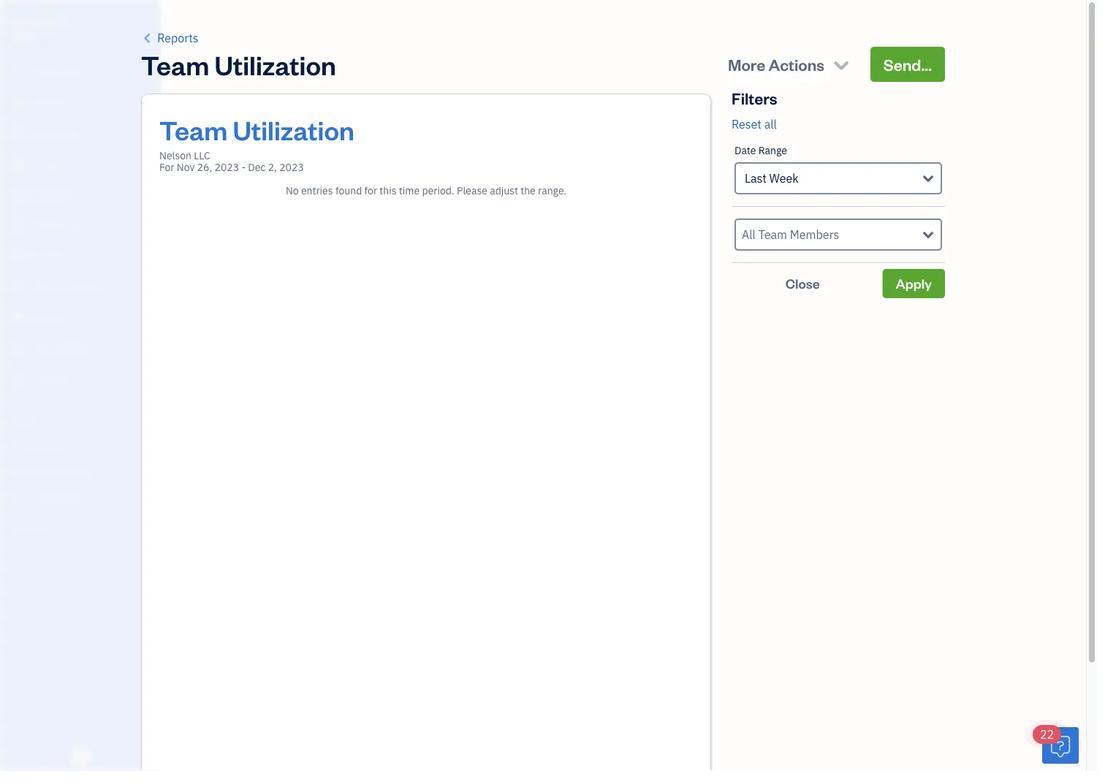 Task type: describe. For each thing, give the bounding box(es) containing it.
more actions
[[728, 54, 825, 75]]

more actions button
[[715, 47, 865, 82]]

invoice image
[[10, 157, 27, 172]]

this
[[380, 184, 397, 197]]

members
[[36, 439, 75, 451]]

bank connections link
[[4, 487, 157, 513]]

bank connections
[[11, 493, 86, 505]]

period.
[[422, 184, 455, 197]]

team members link
[[4, 433, 157, 459]]

bank
[[11, 493, 32, 505]]

nelson inside team utilization nelson llc for nov 26, 2023 - dec 2, 2023
[[159, 149, 192, 162]]

for
[[159, 161, 174, 174]]

close
[[786, 275, 821, 292]]

week
[[770, 171, 799, 186]]

more
[[728, 54, 766, 75]]

team utilization
[[141, 47, 336, 82]]

chevronleft image
[[141, 29, 155, 47]]

team for team utilization
[[141, 47, 209, 82]]

items and services link
[[4, 460, 157, 486]]

the
[[521, 184, 536, 197]]

adjust
[[490, 184, 519, 197]]

services
[[53, 466, 88, 478]]

close button
[[732, 269, 875, 298]]

date range
[[735, 144, 788, 157]]

apps link
[[4, 406, 157, 432]]

team members
[[11, 439, 75, 451]]

for
[[365, 184, 377, 197]]

payment image
[[10, 188, 27, 203]]

resource center badge image
[[1043, 728, 1080, 764]]

reports
[[157, 30, 199, 46]]

reset
[[732, 117, 762, 132]]

last week
[[745, 171, 799, 186]]

date
[[735, 144, 757, 157]]

Date Range field
[[735, 162, 943, 195]]

estimate image
[[10, 127, 27, 141]]

last
[[745, 171, 767, 186]]

llc inside team utilization nelson llc for nov 26, 2023 - dec 2, 2023
[[194, 149, 210, 162]]

1 2023 from the left
[[215, 161, 239, 174]]

dec
[[248, 161, 266, 174]]

all
[[765, 117, 777, 132]]

dashboard image
[[10, 65, 27, 80]]

settings link
[[4, 514, 157, 540]]

2 2023 from the left
[[280, 161, 304, 174]]

nov
[[177, 161, 195, 174]]

no
[[286, 184, 299, 197]]

team for team utilization nelson llc for nov 26, 2023 - dec 2, 2023
[[159, 112, 228, 147]]



Task type: vqa. For each thing, say whether or not it's contained in the screenshot.
Utilization in Team Utilization Nelson LLC For Nov 26, 2023 - Dec 2, 2023
yes



Task type: locate. For each thing, give the bounding box(es) containing it.
apps
[[11, 412, 33, 424]]

send… button
[[871, 47, 946, 82]]

llc
[[47, 14, 67, 27], [194, 149, 210, 162]]

0 horizontal spatial 2023
[[215, 161, 239, 174]]

team inside main element
[[11, 439, 34, 451]]

2023 left -
[[215, 161, 239, 174]]

please
[[457, 184, 488, 197]]

nelson up the owner
[[12, 14, 45, 27]]

0 horizontal spatial llc
[[47, 14, 67, 27]]

utilization inside team utilization nelson llc for nov 26, 2023 - dec 2, 2023
[[233, 112, 355, 147]]

no entries found for this time period. please adjust the range.
[[286, 184, 567, 197]]

1 vertical spatial nelson
[[159, 149, 192, 162]]

actions
[[769, 54, 825, 75]]

1 vertical spatial utilization
[[233, 112, 355, 147]]

money image
[[10, 311, 27, 325]]

utilization for team utilization
[[215, 47, 336, 82]]

1 horizontal spatial nelson
[[159, 149, 192, 162]]

llc inside nelson llc owner
[[47, 14, 67, 27]]

apply
[[896, 275, 933, 292]]

utilization for team utilization nelson llc for nov 26, 2023 - dec 2, 2023
[[233, 112, 355, 147]]

apply button
[[883, 269, 946, 298]]

main element
[[0, 0, 197, 772]]

range
[[759, 144, 788, 157]]

team up nov
[[159, 112, 228, 147]]

26,
[[197, 161, 212, 174]]

timer image
[[10, 280, 27, 295]]

0 horizontal spatial nelson
[[12, 14, 45, 27]]

entries
[[301, 184, 333, 197]]

22 button
[[1034, 726, 1080, 764]]

items
[[11, 466, 34, 478]]

nelson llc owner
[[12, 14, 67, 41]]

time
[[399, 184, 420, 197]]

team down reports
[[141, 47, 209, 82]]

0 vertical spatial utilization
[[215, 47, 336, 82]]

nelson
[[12, 14, 45, 27], [159, 149, 192, 162]]

settings
[[11, 520, 44, 532]]

utilization
[[215, 47, 336, 82], [233, 112, 355, 147]]

1 horizontal spatial 2023
[[280, 161, 304, 174]]

team for team members
[[11, 439, 34, 451]]

connections
[[34, 493, 86, 505]]

freshbooks image
[[69, 748, 92, 766]]

2023 right the "2,"
[[280, 161, 304, 174]]

range.
[[538, 184, 567, 197]]

All Team Members search field
[[742, 226, 924, 244]]

2023
[[215, 161, 239, 174], [280, 161, 304, 174]]

-
[[242, 161, 246, 174]]

team inside team utilization nelson llc for nov 26, 2023 - dec 2, 2023
[[159, 112, 228, 147]]

reset all button
[[732, 116, 777, 133]]

nelson inside nelson llc owner
[[12, 14, 45, 27]]

nelson left 26,
[[159, 149, 192, 162]]

date range element
[[732, 133, 946, 207]]

2 vertical spatial team
[[11, 439, 34, 451]]

expense image
[[10, 219, 27, 233]]

client image
[[10, 96, 27, 110]]

project image
[[10, 249, 27, 264]]

team up the items
[[11, 439, 34, 451]]

and
[[35, 466, 51, 478]]

2,
[[268, 161, 277, 174]]

1 vertical spatial llc
[[194, 149, 210, 162]]

items and services
[[11, 466, 88, 478]]

team utilization nelson llc for nov 26, 2023 - dec 2, 2023
[[159, 112, 355, 174]]

owner
[[12, 29, 41, 41]]

0 vertical spatial llc
[[47, 14, 67, 27]]

chevrondown image
[[832, 54, 852, 75]]

0 vertical spatial nelson
[[12, 14, 45, 27]]

found
[[336, 184, 362, 197]]

0 vertical spatial team
[[141, 47, 209, 82]]

1 vertical spatial team
[[159, 112, 228, 147]]

reports button
[[141, 29, 199, 47]]

reset all
[[732, 117, 777, 132]]

report image
[[10, 372, 27, 387]]

1 horizontal spatial llc
[[194, 149, 210, 162]]

chart image
[[10, 342, 27, 356]]

filters
[[732, 87, 778, 108]]

team
[[141, 47, 209, 82], [159, 112, 228, 147], [11, 439, 34, 451]]

22
[[1041, 727, 1055, 743]]

send…
[[884, 54, 933, 75]]



